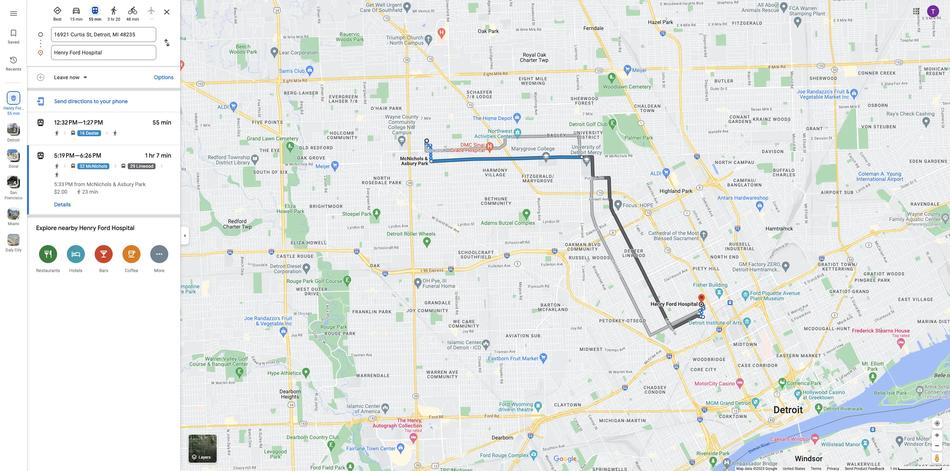 Task type: vqa. For each thing, say whether or not it's contained in the screenshot.
Search by image
no



Task type: describe. For each thing, give the bounding box(es) containing it.
&
[[113, 181, 116, 187]]

phone
[[112, 98, 128, 105]]

daly city button
[[0, 231, 27, 254]]

leave now option
[[54, 74, 81, 81]]

min right the 48
[[132, 17, 139, 22]]

12:32 pm — 1:27 pm
[[54, 119, 103, 127]]

privacy
[[827, 467, 839, 471]]

from
[[74, 181, 85, 187]]

daly city
[[6, 248, 21, 253]]

Starting point 16921 Curtis St, Detroit, MI 48235 field
[[54, 30, 153, 39]]

transit image for 12:32 pm
[[36, 118, 45, 128]]

5:33 pm from mcnichols & asbury park $2.00
[[54, 181, 146, 195]]

 for 5:19 pm
[[36, 151, 45, 161]]

map data ©2023 google
[[736, 467, 777, 471]]

none field starting point 16921 curtis st, detroit, mi 48235
[[54, 27, 153, 42]]

1 walk image from the top
[[54, 130, 60, 136]]

2 places element for detroit
[[8, 127, 16, 134]]

2 for doral
[[13, 154, 16, 159]]

map
[[736, 467, 744, 471]]

cycling image
[[128, 6, 137, 15]]

terms button
[[811, 467, 822, 472]]

send product feedback button
[[845, 467, 885, 472]]

doral
[[9, 164, 18, 169]]

layers
[[199, 456, 211, 460]]

more button
[[145, 240, 173, 278]]

close directions image
[[162, 8, 171, 17]]

details
[[54, 201, 71, 208]]

zoom in image
[[934, 433, 940, 438]]

united states
[[783, 467, 805, 471]]

 for 12:32 pm
[[36, 118, 45, 128]]

bus image for 29
[[121, 163, 126, 169]]

united
[[783, 467, 794, 471]]

google account: tyler black  
(blacklashes1000@gmail.com) image
[[927, 5, 939, 17]]

hotels button
[[62, 240, 90, 278]]

55 inside option
[[89, 17, 93, 22]]

francisco
[[5, 196, 22, 201]]

4 places element
[[8, 180, 16, 186]]

bus image for 16
[[70, 130, 76, 136]]

32 mcnichols
[[80, 164, 107, 169]]

send for send product feedback
[[845, 467, 853, 471]]

5:19 pm
[[54, 152, 75, 160]]

15 min
[[70, 17, 83, 22]]

3
[[107, 17, 110, 22]]

restaurants button
[[34, 240, 62, 278]]

— for 5:19 pm
[[75, 152, 80, 160]]

1:27 pm
[[83, 119, 103, 127]]

saved
[[8, 39, 19, 45]]

3 hr 20
[[107, 17, 120, 22]]

mcnichols inside 5:33 pm from mcnichols & asbury park $2.00
[[87, 181, 112, 187]]

15 min radio
[[68, 3, 84, 22]]

henry inside 'directions' "main content"
[[79, 225, 96, 232]]

min right 7
[[161, 152, 171, 160]]

directions
[[68, 98, 92, 105]]

feedback
[[868, 467, 885, 471]]

explore nearby henry ford hospital
[[36, 225, 134, 232]]

zoom out image
[[934, 443, 940, 449]]

transit image for 5:19 pm
[[36, 151, 45, 161]]

6:26 pm
[[80, 152, 101, 160]]

to
[[94, 98, 99, 105]]

hospital inside henry ford hospital
[[6, 111, 21, 116]]

hr for 1
[[149, 152, 155, 160]]

55 inside  list
[[7, 111, 12, 116]]

walking image
[[109, 6, 118, 15]]

ford inside henry ford hospital
[[15, 106, 24, 111]]

terms
[[811, 467, 822, 471]]

55 min inside option
[[89, 17, 101, 22]]

google maps element
[[0, 0, 950, 472]]

bus image
[[70, 163, 76, 169]]

explore
[[36, 225, 57, 232]]

, then image
[[113, 163, 118, 169]]

15
[[70, 17, 75, 22]]

saved button
[[0, 26, 27, 47]]

best
[[53, 17, 62, 22]]

data
[[745, 467, 752, 471]]

henry inside henry ford hospital
[[3, 106, 14, 111]]

bars button
[[90, 240, 118, 278]]

footer inside google maps element
[[736, 467, 890, 472]]

20
[[116, 17, 120, 22]]

none field destination henry ford hospital
[[54, 45, 153, 60]]

, then image down 12:32 pm
[[62, 130, 68, 136]]

send directions to your phone
[[54, 98, 128, 105]]

 list
[[0, 0, 27, 472]]

Destination Henry Ford Hospital field
[[54, 48, 153, 57]]

walking image
[[76, 189, 82, 195]]

dexter
[[86, 131, 99, 136]]

detroit
[[7, 138, 20, 143]]

asbury
[[117, 181, 134, 187]]

restaurants
[[36, 268, 60, 274]]

your
[[100, 98, 111, 105]]



Task type: locate. For each thing, give the bounding box(es) containing it.
walk image down 5:19 pm
[[54, 163, 60, 169]]

hr right 3
[[111, 17, 115, 22]]

0 horizontal spatial hospital
[[6, 111, 21, 116]]

walk image
[[54, 130, 60, 136], [54, 172, 60, 178]]

san francisco
[[5, 190, 22, 201]]

collapse side panel image
[[181, 232, 189, 240]]

henry up detroit
[[3, 106, 14, 111]]

1 vertical spatial walk image
[[54, 163, 60, 169]]

55 up detroit
[[7, 111, 12, 116]]

min
[[76, 17, 83, 22], [94, 17, 101, 22], [132, 17, 139, 22], [13, 111, 20, 116], [161, 119, 171, 127], [161, 152, 171, 160], [89, 189, 98, 195]]

0 vertical spatial walk image
[[54, 130, 60, 136]]

2 up detroit
[[13, 128, 16, 133]]

none field down 3
[[54, 27, 153, 42]]

2 vertical spatial 55 min
[[153, 119, 171, 127]]

7
[[156, 152, 160, 160]]

now
[[70, 74, 80, 80]]

1 vertical spatial mcnichols
[[87, 181, 112, 187]]

more
[[154, 268, 164, 274]]

henry right nearby
[[79, 225, 96, 232]]

linwood
[[136, 164, 153, 169]]

1 vertical spatial 2
[[13, 154, 16, 159]]

send left product
[[845, 467, 853, 471]]

29
[[130, 164, 135, 169]]

0 horizontal spatial 55 min
[[7, 111, 20, 116]]

recents
[[6, 67, 21, 72]]

48 min
[[126, 17, 139, 22]]

5:19 pm — 6:26 pm
[[54, 152, 101, 160]]

footer
[[736, 467, 890, 472]]

55 min up detroit
[[7, 111, 20, 116]]

1 vertical spatial hr
[[149, 152, 155, 160]]

1 horizontal spatial hr
[[149, 152, 155, 160]]

ford inside 'directions' "main content"
[[98, 225, 110, 232]]

1 vertical spatial —
[[75, 152, 80, 160]]

mcnichols up the 23 min
[[87, 181, 112, 187]]

0 horizontal spatial hr
[[111, 17, 115, 22]]

1 horizontal spatial 55
[[89, 17, 93, 22]]

2 vertical spatial 55
[[153, 119, 160, 127]]

0 vertical spatial 2 places element
[[8, 127, 16, 134]]

0 vertical spatial 55 min
[[89, 17, 101, 22]]

0 vertical spatial send
[[54, 98, 67, 105]]

hospital inside 'directions' "main content"
[[112, 225, 134, 232]]

states
[[795, 467, 805, 471]]

0 horizontal spatial 55
[[7, 111, 12, 116]]

1 2 from the top
[[13, 128, 16, 133]]

0 vertical spatial bus image
[[70, 130, 76, 136]]

2 vertical spatial 
[[36, 151, 45, 161]]

mi
[[893, 467, 897, 471]]

driving image
[[72, 6, 81, 15]]

1 vertical spatial 1
[[890, 467, 892, 471]]

list item down 3
[[27, 27, 180, 51]]

0 vertical spatial 1
[[145, 152, 148, 160]]

— up '16'
[[78, 119, 83, 127]]

list item down starting point 16921 curtis st, detroit, mi 48235 field
[[27, 45, 180, 60]]

0 vertical spatial 
[[10, 94, 17, 102]]

bus image right , then icon
[[121, 163, 126, 169]]

$2.00
[[54, 189, 67, 195]]

16
[[80, 131, 85, 136]]

 left 12:32 pm
[[36, 118, 45, 128]]

1 vertical spatial 2 places element
[[8, 153, 16, 160]]

leave
[[54, 74, 68, 80]]

1
[[145, 152, 148, 160], [890, 467, 892, 471]]

—
[[78, 119, 83, 127], [75, 152, 80, 160]]

min right 23
[[89, 189, 98, 195]]

2 list item from the top
[[27, 45, 180, 60]]

2 for detroit
[[13, 128, 16, 133]]

send
[[54, 98, 67, 105], [845, 467, 853, 471]]

hospital
[[6, 111, 21, 116], [112, 225, 134, 232]]

1 vertical spatial 
[[36, 118, 45, 128]]

1 list item from the top
[[27, 27, 180, 51]]

1 vertical spatial hospital
[[112, 225, 134, 232]]

directions main content
[[27, 0, 180, 472]]

show your location image
[[934, 420, 941, 427]]

0 vertical spatial 2
[[13, 128, 16, 133]]

2 2 places element from the top
[[8, 153, 16, 160]]

1 mi button
[[890, 467, 942, 471]]

park
[[135, 181, 146, 187]]

hospital up detroit
[[6, 111, 21, 116]]

55 up 7
[[153, 119, 160, 127]]

None field
[[54, 27, 153, 42], [54, 45, 153, 60]]

0 horizontal spatial walk image
[[54, 163, 60, 169]]

— up bus image
[[75, 152, 80, 160]]

, then image
[[62, 130, 68, 136], [104, 130, 110, 136], [62, 163, 68, 169], [159, 163, 164, 169]]

0 vertical spatial hr
[[111, 17, 115, 22]]

flights image
[[147, 6, 156, 15]]

nearby
[[58, 225, 78, 232]]

hr inside 'directions' "main content"
[[149, 152, 155, 160]]

send for send directions to your phone
[[54, 98, 67, 105]]

1 vertical spatial 55 min
[[7, 111, 20, 116]]

hr
[[111, 17, 115, 22], [149, 152, 155, 160]]

recents button
[[0, 53, 27, 74]]

google
[[766, 467, 777, 471]]

hotels
[[69, 268, 82, 274]]

Best radio
[[50, 3, 65, 22]]

footer containing map data ©2023 google
[[736, 467, 890, 472]]

product
[[854, 467, 867, 471]]

list inside google maps element
[[27, 27, 180, 60]]

 inside list
[[10, 94, 17, 102]]

0 horizontal spatial ford
[[15, 106, 24, 111]]

2
[[13, 128, 16, 133], [13, 154, 16, 159]]

1 horizontal spatial henry
[[79, 225, 96, 232]]

1 none field from the top
[[54, 27, 153, 42]]

hospital up coffee "button"
[[112, 225, 134, 232]]

55 inside 'directions' "main content"
[[153, 119, 160, 127]]

1 horizontal spatial walk image
[[112, 130, 118, 136]]

send left "directions"
[[54, 98, 67, 105]]

best travel modes image
[[53, 6, 62, 15]]

san
[[10, 190, 17, 195]]

— for 12:32 pm
[[78, 119, 83, 127]]

bus image
[[70, 130, 76, 136], [121, 163, 126, 169]]

2 horizontal spatial 55
[[153, 119, 160, 127]]

1 for 1 hr 7 min
[[145, 152, 148, 160]]

leave now button
[[51, 74, 91, 83]]

1 mi
[[890, 467, 897, 471]]

bus image left '16'
[[70, 130, 76, 136]]

0 vertical spatial 55
[[89, 17, 93, 22]]

55 min down transit image
[[89, 17, 101, 22]]

list
[[27, 27, 180, 60]]

16 dexter
[[80, 131, 99, 136]]

2 places element up detroit
[[8, 127, 16, 134]]

1 horizontal spatial 55 min
[[89, 17, 101, 22]]

1 horizontal spatial send
[[845, 467, 853, 471]]

1 horizontal spatial bus image
[[121, 163, 126, 169]]

walk image right dexter
[[112, 130, 118, 136]]

0 horizontal spatial send
[[54, 98, 67, 105]]

4
[[13, 180, 16, 186]]

48
[[126, 17, 131, 22]]

ford up bars button on the bottom left of page
[[98, 225, 110, 232]]

1 vertical spatial henry
[[79, 225, 96, 232]]

©2023
[[753, 467, 765, 471]]

2 2 from the top
[[13, 154, 16, 159]]

none field down starting point 16921 curtis st, detroit, mi 48235 field
[[54, 45, 153, 60]]

bars
[[99, 268, 108, 274]]

show street view coverage image
[[932, 453, 943, 464]]

1 vertical spatial send
[[845, 467, 853, 471]]

transit image left 5:19 pm
[[36, 151, 45, 161]]

, then image down 1 hr 7 min
[[159, 163, 164, 169]]

ford up detroit
[[15, 106, 24, 111]]


[[10, 94, 17, 102], [36, 118, 45, 128], [36, 151, 45, 161]]

1 inside 'directions' "main content"
[[145, 152, 148, 160]]

hr left 7
[[149, 152, 155, 160]]

send inside footer
[[845, 467, 853, 471]]

23 min
[[82, 189, 98, 195]]

miami button
[[0, 205, 27, 228]]

1 vertical spatial 55
[[7, 111, 12, 116]]

2 none field from the top
[[54, 45, 153, 60]]

transit image
[[36, 118, 45, 128], [36, 151, 45, 161]]

55 down transit image
[[89, 17, 93, 22]]

3 hr 20 radio
[[106, 3, 122, 22]]

miami
[[8, 222, 19, 227]]

city
[[14, 248, 21, 253]]

hr for 3
[[111, 17, 115, 22]]

2 horizontal spatial 55 min
[[153, 119, 171, 127]]

send directions to your phone button
[[51, 94, 132, 109]]

walk image
[[112, 130, 118, 136], [54, 163, 60, 169]]

min up detroit
[[13, 111, 20, 116]]

0 horizontal spatial 1
[[145, 152, 148, 160]]

walk image up 5:33 pm
[[54, 172, 60, 178]]

walk image down 12:32 pm
[[54, 130, 60, 136]]

transit image
[[91, 6, 100, 15]]

mcnichols
[[86, 164, 107, 169], [87, 181, 112, 187]]

1 vertical spatial bus image
[[121, 163, 126, 169]]

55
[[89, 17, 93, 22], [7, 111, 12, 116], [153, 119, 160, 127]]

mcnichols down 6:26 pm
[[86, 164, 107, 169]]

1 vertical spatial walk image
[[54, 172, 60, 178]]

min right 15
[[76, 17, 83, 22]]

send product feedback
[[845, 467, 885, 471]]

1 horizontal spatial ford
[[98, 225, 110, 232]]

min down transit image
[[94, 17, 101, 22]]

12:32 pm
[[54, 119, 78, 127]]

1 transit image from the top
[[36, 118, 45, 128]]

32
[[80, 164, 85, 169]]

henry ford hospital
[[3, 106, 24, 116]]

details button
[[50, 198, 74, 212]]

2 places element
[[8, 127, 16, 134], [8, 153, 16, 160]]

2 walk image from the top
[[54, 172, 60, 178]]

0 vertical spatial none field
[[54, 27, 153, 42]]

 left 5:19 pm
[[36, 151, 45, 161]]

list item
[[27, 27, 180, 51], [27, 45, 180, 60]]

0 horizontal spatial henry
[[3, 106, 14, 111]]

1 horizontal spatial 1
[[890, 467, 892, 471]]

hr inside option
[[111, 17, 115, 22]]

transit image left 12:32 pm
[[36, 118, 45, 128]]

1 horizontal spatial hospital
[[112, 225, 134, 232]]

1 left mi
[[890, 467, 892, 471]]

1 vertical spatial transit image
[[36, 151, 45, 161]]

2 places element for doral
[[8, 153, 16, 160]]

55 min up 1 hr 7 min
[[153, 119, 171, 127]]

1 up the 'linwood'
[[145, 152, 148, 160]]

23
[[82, 189, 88, 195]]

0 horizontal spatial bus image
[[70, 130, 76, 136]]

privacy button
[[827, 467, 839, 472]]

options
[[154, 74, 174, 81]]

united states button
[[783, 467, 805, 472]]

options button
[[150, 71, 177, 84]]

coffee
[[125, 268, 138, 274]]

min inside  list
[[13, 111, 20, 116]]

0 vertical spatial —
[[78, 119, 83, 127]]

1 vertical spatial ford
[[98, 225, 110, 232]]

, then image left bus image
[[62, 163, 68, 169]]

55 min inside 'directions' "main content"
[[153, 119, 171, 127]]

0 vertical spatial walk image
[[112, 130, 118, 136]]

menu image
[[9, 9, 18, 18]]

min up 1 hr 7 min
[[161, 119, 171, 127]]

48 min radio
[[125, 3, 141, 22]]

None radio
[[144, 3, 159, 19]]

send inside 'directions' "main content"
[[54, 98, 67, 105]]

0 vertical spatial hospital
[[6, 111, 21, 116]]

2 places element up doral
[[8, 153, 16, 160]]

0 vertical spatial transit image
[[36, 118, 45, 128]]

, then image right dexter
[[104, 130, 110, 136]]

55 min radio
[[87, 3, 103, 22]]

 up henry ford hospital
[[10, 94, 17, 102]]

0 vertical spatial ford
[[15, 106, 24, 111]]

2 up doral
[[13, 154, 16, 159]]

1 hr 7 min
[[145, 152, 171, 160]]

29 linwood
[[130, 164, 153, 169]]

henry
[[3, 106, 14, 111], [79, 225, 96, 232]]

0 vertical spatial mcnichols
[[86, 164, 107, 169]]

min inside radio
[[76, 17, 83, 22]]

1 vertical spatial none field
[[54, 45, 153, 60]]

daly
[[6, 248, 13, 253]]

leave now
[[54, 74, 80, 80]]

reverse starting point and destination image
[[162, 38, 171, 47]]

1 for 1 mi
[[890, 467, 892, 471]]

2 transit image from the top
[[36, 151, 45, 161]]

5:33 pm
[[54, 181, 73, 187]]

coffee button
[[118, 240, 145, 278]]

1 2 places element from the top
[[8, 127, 16, 134]]

55 min inside  list
[[7, 111, 20, 116]]

0 vertical spatial henry
[[3, 106, 14, 111]]



